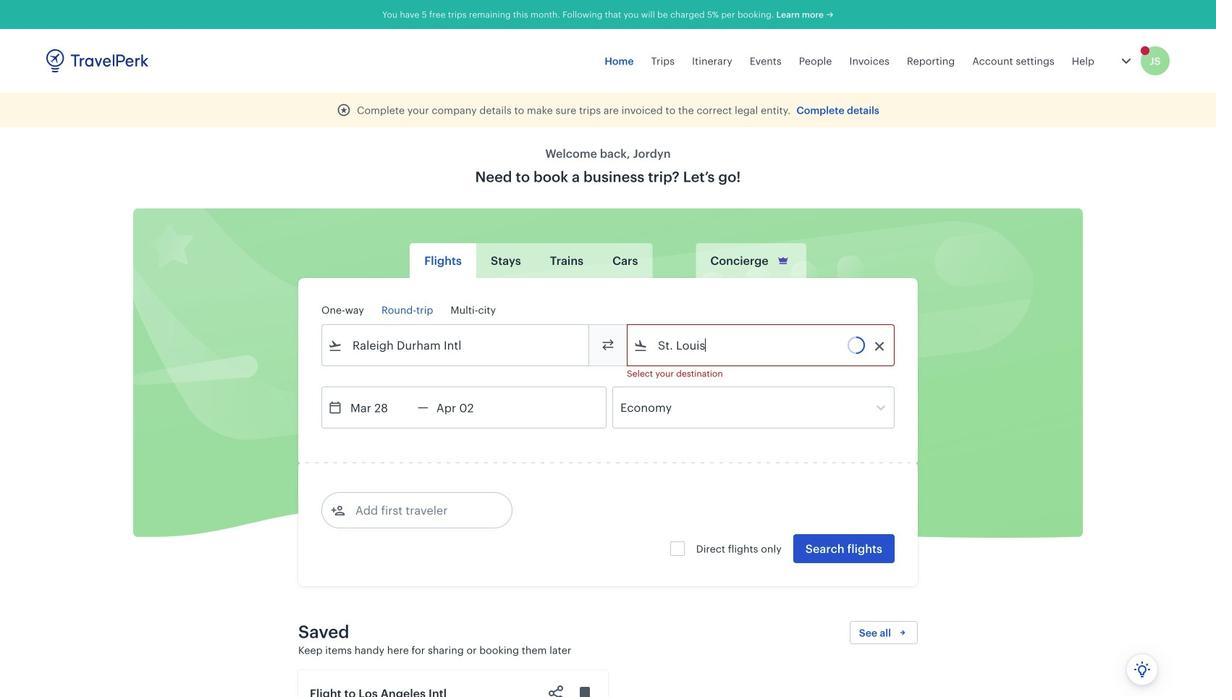 Task type: locate. For each thing, give the bounding box(es) containing it.
Depart text field
[[343, 388, 418, 428]]



Task type: describe. For each thing, give the bounding box(es) containing it.
From search field
[[343, 334, 570, 357]]

To search field
[[648, 334, 876, 357]]

Return text field
[[429, 388, 504, 428]]

Add first traveler search field
[[346, 499, 496, 522]]



Task type: vqa. For each thing, say whether or not it's contained in the screenshot.
Calendar Application
no



